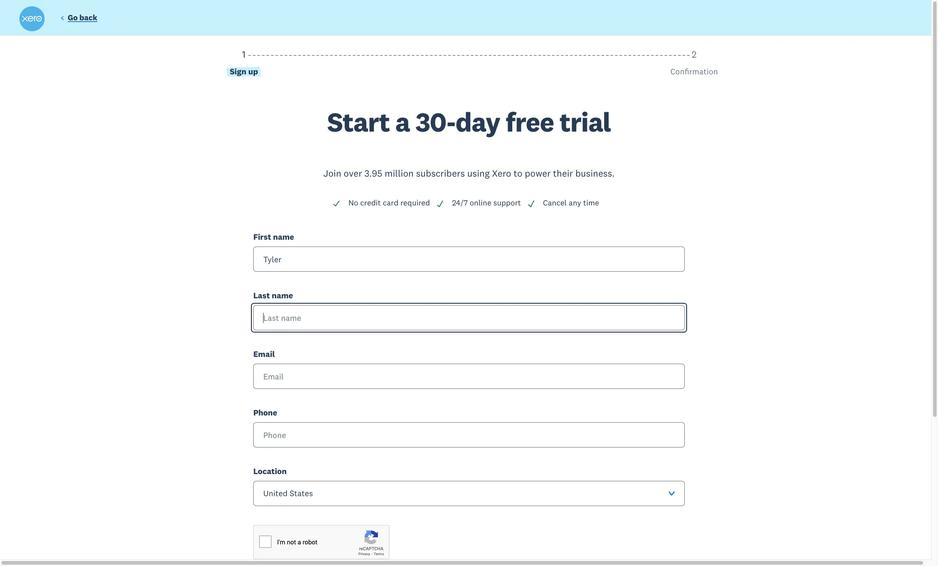 Task type: locate. For each thing, give the bounding box(es) containing it.
cancel any time
[[543, 198, 599, 208]]

online
[[470, 198, 492, 208]]

included image for cancel any time
[[527, 200, 536, 208]]

name right first
[[273, 232, 294, 242]]

confirmation
[[671, 66, 718, 77]]

free
[[506, 105, 554, 139]]

Phone text field
[[253, 422, 685, 448]]

sign
[[230, 66, 246, 77]]

first name
[[253, 232, 294, 242]]

xero
[[492, 167, 511, 179]]

credit
[[360, 198, 381, 208]]

to
[[514, 167, 523, 179]]

united states
[[263, 488, 313, 499]]

1 vertical spatial name
[[272, 290, 293, 301]]

card
[[383, 198, 399, 208]]

1 horizontal spatial included image
[[527, 200, 536, 208]]

required
[[401, 198, 430, 208]]

phone
[[253, 408, 277, 418]]

steps group
[[19, 48, 920, 109]]

included image left cancel at right top
[[527, 200, 536, 208]]

start
[[327, 105, 390, 139]]

united
[[263, 488, 288, 499]]

subscribers
[[416, 167, 465, 179]]

a
[[395, 105, 410, 139]]

0 horizontal spatial included image
[[333, 200, 341, 208]]

join over 3.95 million subscribers using xero to power their business.
[[323, 167, 615, 179]]

last
[[253, 290, 270, 301]]

name
[[273, 232, 294, 242], [272, 290, 293, 301]]

2 included image from the left
[[527, 200, 536, 208]]

0 vertical spatial name
[[273, 232, 294, 242]]

go
[[68, 13, 78, 23]]

last name
[[253, 290, 293, 301]]

included image left "no"
[[333, 200, 341, 208]]

go back button
[[61, 13, 97, 25]]

24/7
[[452, 198, 468, 208]]

using
[[467, 167, 490, 179]]

name right last
[[272, 290, 293, 301]]

no
[[349, 198, 358, 208]]

name for first name
[[273, 232, 294, 242]]

1 included image from the left
[[333, 200, 341, 208]]

any
[[569, 198, 582, 208]]

included image
[[333, 200, 341, 208], [527, 200, 536, 208]]

included image for no credit card required
[[333, 200, 341, 208]]



Task type: describe. For each thing, give the bounding box(es) containing it.
day
[[456, 105, 500, 139]]

xero homepage image
[[20, 6, 45, 32]]

million
[[385, 167, 414, 179]]

sign up
[[230, 66, 258, 77]]

1
[[242, 48, 246, 60]]

states
[[290, 488, 313, 499]]

email
[[253, 349, 275, 359]]

their
[[553, 167, 573, 179]]

no credit card required
[[349, 198, 430, 208]]

2
[[692, 48, 697, 60]]

up
[[248, 66, 258, 77]]

Last name text field
[[253, 305, 685, 330]]

time
[[583, 198, 599, 208]]

power
[[525, 167, 551, 179]]

name for last name
[[272, 290, 293, 301]]

go back
[[68, 13, 97, 23]]

included image
[[436, 200, 445, 208]]

start a 30-day free trial region
[[19, 48, 920, 566]]

first
[[253, 232, 271, 242]]

business.
[[576, 167, 615, 179]]

support
[[494, 198, 521, 208]]

location
[[253, 466, 287, 477]]

join
[[323, 167, 341, 179]]

3.95
[[365, 167, 382, 179]]

First name text field
[[253, 247, 685, 272]]

start a 30-day free trial
[[327, 105, 611, 139]]

Email email field
[[253, 364, 685, 389]]

cancel
[[543, 198, 567, 208]]

24/7 online support
[[452, 198, 521, 208]]

back
[[79, 13, 97, 23]]

30-
[[416, 105, 456, 139]]

trial
[[560, 105, 611, 139]]

over
[[344, 167, 362, 179]]



Task type: vqa. For each thing, say whether or not it's contained in the screenshot.
Email email field
yes



